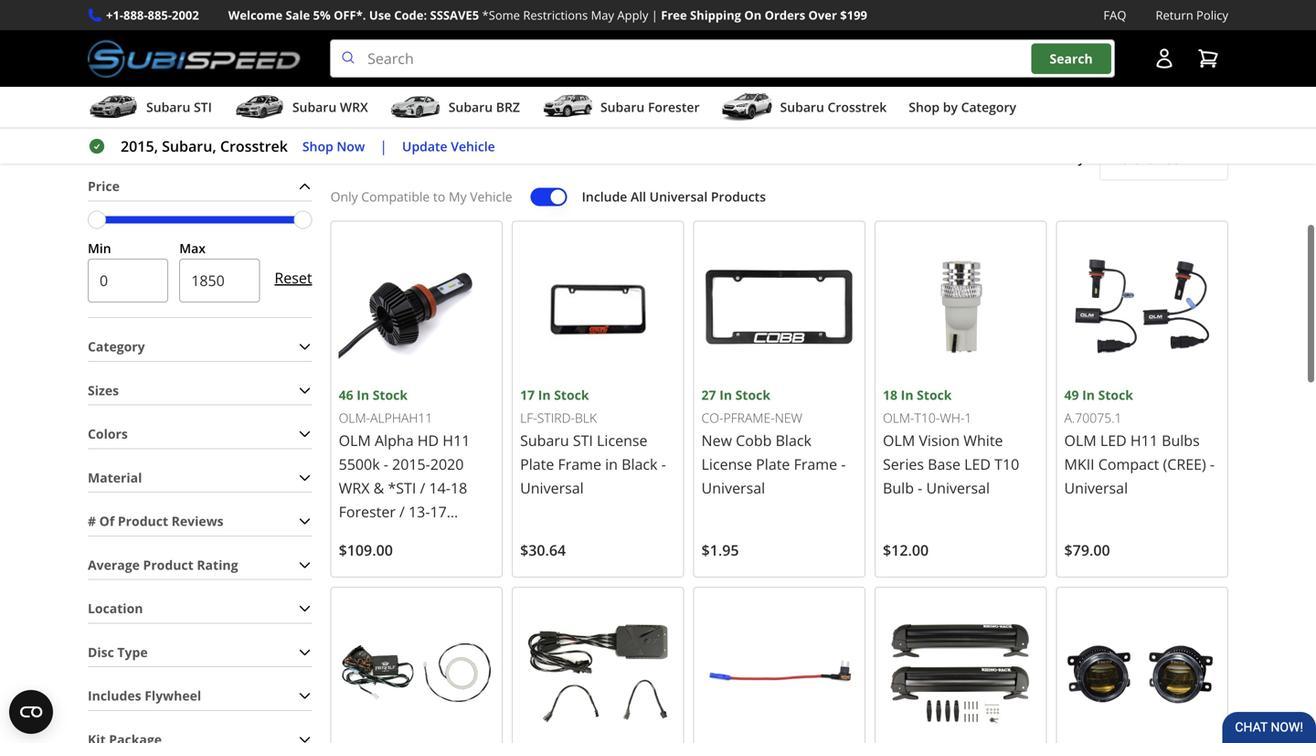 Task type: vqa. For each thing, say whether or not it's contained in the screenshot.
In
yes



Task type: locate. For each thing, give the bounding box(es) containing it.
- inside 17 in stock lf-stird-blk subaru sti license plate frame in black - universal
[[662, 454, 666, 474]]

stock up alphah11
[[373, 386, 408, 403]]

welcome
[[228, 7, 283, 23]]

0 vertical spatial all
[[857, 15, 874, 33]]

1 horizontal spatial led
[[1101, 430, 1127, 450]]

0 horizontal spatial olm-
[[339, 409, 370, 426]]

| left the free
[[652, 7, 658, 23]]

Max text field
[[179, 259, 260, 303]]

olm inside 46 in stock olm-alphah11 olm alpha hd h11 5500k - 2015-2020 wrx & *sti / 14-18 forester / 13-17 *crosstrek / 13-16 fr- s / 86 / brz
[[339, 430, 371, 450]]

olm-
[[339, 409, 370, 426], [883, 409, 915, 426]]

0 horizontal spatial 17
[[430, 502, 447, 521]]

27
[[702, 386, 716, 403]]

category
[[88, 338, 145, 355]]

h11 up compact
[[1131, 430, 1158, 450]]

forester inside 46 in stock olm-alphah11 olm alpha hd h11 5500k - 2015-2020 wrx & *sti / 14-18 forester / 13-17 *crosstrek / 13-16 fr- s / 86 / brz
[[339, 502, 396, 521]]

1 olm- from the left
[[339, 409, 370, 426]]

stock up t10-
[[917, 386, 952, 403]]

sti inside subaru sti dropdown button
[[194, 98, 212, 116]]

1 horizontal spatial sti
[[573, 430, 593, 450]]

reviews
[[172, 513, 224, 530]]

1 vertical spatial all
[[631, 188, 646, 205]]

0 vertical spatial 17
[[520, 386, 535, 403]]

1 horizontal spatial frame
[[794, 454, 837, 474]]

stock inside '49 in stock a.70075.1 olm led h11 bulbs mkii compact (cree) - universal'
[[1099, 386, 1134, 403]]

1 horizontal spatial brz
[[496, 98, 520, 116]]

0 vertical spatial black
[[776, 430, 812, 450]]

vehicle
[[451, 137, 495, 155], [470, 188, 513, 205]]

only
[[331, 188, 358, 205]]

subaru up 'update vehicle'
[[449, 98, 493, 116]]

13- left fr-
[[425, 525, 446, 545]]

17 inside 46 in stock olm-alphah11 olm alpha hd h11 5500k - 2015-2020 wrx & *sti / 14-18 forester / 13-17 *crosstrek / 13-16 fr- s / 86 / brz
[[430, 502, 447, 521]]

1 h11 from the left
[[443, 430, 470, 450]]

17 down 14- on the bottom of the page
[[430, 502, 447, 521]]

white
[[964, 430, 1003, 450]]

universal down mkii
[[1065, 478, 1128, 498]]

led inside 18 in stock olm-t10-wh-1 olm vision white series base led t10 bulb - universal
[[965, 454, 991, 474]]

faq
[[1104, 7, 1127, 23]]

1 vertical spatial forester
[[339, 502, 396, 521]]

- inside 18 in stock olm-t10-wh-1 olm vision white series base led t10 bulb - universal
[[918, 478, 923, 498]]

18 inside 18 in stock olm-t10-wh-1 olm vision white series base led t10 bulb - universal
[[883, 386, 898, 403]]

49 in stock a.70075.1 olm led h11 bulbs mkii compact (cree) - universal
[[1065, 386, 1215, 498]]

- right in
[[662, 454, 666, 474]]

stock inside 27 in stock co-pframe-new new cobb black license plate frame - universal
[[736, 386, 771, 403]]

shop featured products
[[533, 74, 783, 104]]

- left the series
[[841, 454, 846, 474]]

86
[[360, 549, 376, 569]]

0 horizontal spatial frame
[[558, 454, 601, 474]]

# of product reviews
[[88, 513, 224, 530]]

1 vertical spatial |
[[380, 136, 388, 156]]

shop
[[823, 15, 854, 33], [533, 74, 586, 104], [909, 98, 940, 116], [302, 137, 333, 155]]

1 vertical spatial 18
[[451, 478, 467, 498]]

4 in from the left
[[901, 386, 914, 403]]

1 vertical spatial 17
[[430, 502, 447, 521]]

a subaru crosstrek thumbnail image image
[[722, 93, 773, 121]]

all right include
[[631, 188, 646, 205]]

in inside 46 in stock olm-alphah11 olm alpha hd h11 5500k - 2015-2020 wrx & *sti / 14-18 forester / 13-17 *crosstrek / 13-16 fr- s / 86 / brz
[[357, 386, 369, 403]]

1 horizontal spatial all
[[857, 15, 874, 33]]

0 horizontal spatial black
[[622, 454, 658, 474]]

shop by category button
[[909, 91, 1017, 127]]

on
[[744, 7, 762, 23]]

0 horizontal spatial sti
[[194, 98, 212, 116]]

1 vertical spatial sti
[[573, 430, 593, 450]]

18 down 2020
[[451, 478, 467, 498]]

0 vertical spatial 13-
[[409, 502, 430, 521]]

0 vertical spatial 18
[[883, 386, 898, 403]]

olm inside 18 in stock olm-t10-wh-1 olm vision white series base led t10 bulb - universal
[[883, 430, 915, 450]]

subaru wrx
[[292, 98, 368, 116]]

universal down "base"
[[926, 478, 990, 498]]

compatible
[[361, 188, 430, 205]]

18 up the series
[[883, 386, 898, 403]]

off*.
[[334, 7, 366, 23]]

shop inside dropdown button
[[909, 98, 940, 116]]

in inside 27 in stock co-pframe-new new cobb black license plate frame - universal
[[720, 386, 732, 403]]

1 plate from the left
[[756, 454, 790, 474]]

in
[[357, 386, 369, 403], [720, 386, 732, 403], [538, 386, 551, 403], [901, 386, 914, 403], [1083, 386, 1095, 403]]

my
[[449, 188, 467, 205]]

0 vertical spatial vehicle
[[451, 137, 495, 155]]

2015,
[[121, 136, 158, 156]]

subaru for subaru sti
[[146, 98, 190, 116]]

t10
[[995, 454, 1020, 474]]

shop for shop all
[[823, 15, 854, 33]]

stock for stird-
[[554, 386, 589, 403]]

0 horizontal spatial forester
[[339, 502, 396, 521]]

subaru forester
[[601, 98, 700, 116]]

stock up a.70075.1
[[1099, 386, 1134, 403]]

material
[[88, 469, 142, 486]]

frame inside 27 in stock co-pframe-new new cobb black license plate frame - universal
[[794, 454, 837, 474]]

price button
[[88, 172, 312, 201]]

wrx
[[340, 98, 368, 116], [339, 478, 370, 498]]

1 horizontal spatial crosstrek
[[828, 98, 887, 116]]

only compatible to my vehicle
[[331, 188, 513, 205]]

frame down new at the bottom right of page
[[794, 454, 837, 474]]

olm led h11 bulbs mkii compact (cree) - universal image
[[1065, 229, 1220, 385]]

crosstrek
[[828, 98, 887, 116], [220, 136, 288, 156]]

led down white at the right bottom of the page
[[965, 454, 991, 474]]

led up compact
[[1101, 430, 1127, 450]]

vehicle right my
[[470, 188, 513, 205]]

5 in from the left
[[1083, 386, 1095, 403]]

olm up mkii
[[1065, 430, 1097, 450]]

olm- inside 18 in stock olm-t10-wh-1 olm vision white series base led t10 bulb - universal
[[883, 409, 915, 426]]

h11 up 2020
[[443, 430, 470, 450]]

sti up the 2015, subaru, crosstrek
[[194, 98, 212, 116]]

license
[[597, 430, 648, 450], [702, 454, 752, 474]]

stock inside 46 in stock olm-alphah11 olm alpha hd h11 5500k - 2015-2020 wrx & *sti / 14-18 forester / 13-17 *crosstrek / 13-16 fr- s / 86 / brz
[[373, 386, 408, 403]]

17 inside 17 in stock lf-stird-blk subaru sti license plate frame in black - universal
[[520, 386, 535, 403]]

update
[[402, 137, 448, 155]]

mkii
[[1065, 454, 1095, 474]]

faq link
[[1104, 5, 1127, 25]]

0 vertical spatial brz
[[496, 98, 520, 116]]

sort
[[1041, 149, 1066, 167]]

product right of
[[118, 513, 168, 530]]

product
[[118, 513, 168, 530], [143, 556, 194, 574]]

wrx down 5500k
[[339, 478, 370, 498]]

1 horizontal spatial h11
[[1131, 430, 1158, 450]]

13- down *sti at the bottom left of page
[[409, 502, 430, 521]]

0 horizontal spatial brz
[[389, 549, 416, 569]]

0 horizontal spatial all
[[631, 188, 646, 205]]

- up &
[[384, 454, 388, 474]]

- right "bulb"
[[918, 478, 923, 498]]

cobb
[[736, 430, 772, 450]]

led inside '49 in stock a.70075.1 olm led h11 bulbs mkii compact (cree) - universal'
[[1101, 430, 1127, 450]]

plate down cobb
[[756, 454, 790, 474]]

olm- down 46
[[339, 409, 370, 426]]

stock for t10-
[[917, 386, 952, 403]]

18
[[883, 386, 898, 403], [451, 478, 467, 498]]

0 vertical spatial sti
[[194, 98, 212, 116]]

3 olm from the left
[[1065, 430, 1097, 450]]

olm up the series
[[883, 430, 915, 450]]

black right in
[[622, 454, 658, 474]]

- inside 27 in stock co-pframe-new new cobb black license plate frame - universal
[[841, 454, 846, 474]]

1 horizontal spatial |
[[652, 7, 658, 23]]

subaru for subaru crosstrek
[[780, 98, 824, 116]]

vehicle down subaru brz
[[451, 137, 495, 155]]

frame left in
[[558, 454, 601, 474]]

46 in stock olm-alphah11 olm alpha hd h11 5500k - 2015-2020 wrx & *sti / 14-18 forester / 13-17 *crosstrek / 13-16 fr- s / 86 / brz
[[339, 386, 488, 569]]

0 vertical spatial license
[[597, 430, 648, 450]]

18 inside 46 in stock olm-alphah11 olm alpha hd h11 5500k - 2015-2020 wrx & *sti / 14-18 forester / 13-17 *crosstrek / 13-16 fr- s / 86 / brz
[[451, 478, 467, 498]]

shop right the orders
[[823, 15, 854, 33]]

2 olm from the left
[[883, 430, 915, 450]]

in inside 18 in stock olm-t10-wh-1 olm vision white series base led t10 bulb - universal
[[901, 386, 914, 403]]

brz left a subaru forester thumbnail image
[[496, 98, 520, 116]]

0 horizontal spatial 18
[[451, 478, 467, 498]]

1 horizontal spatial license
[[702, 454, 752, 474]]

led
[[1101, 430, 1127, 450], [965, 454, 991, 474]]

black inside 17 in stock lf-stird-blk subaru sti license plate frame in black - universal
[[622, 454, 658, 474]]

2 in from the left
[[720, 386, 732, 403]]

all inside shop all link
[[857, 15, 874, 33]]

all right the over
[[857, 15, 874, 33]]

olm- inside 46 in stock olm-alphah11 olm alpha hd h11 5500k - 2015-2020 wrx & *sti / 14-18 forester / 13-17 *crosstrek / 13-16 fr- s / 86 / brz
[[339, 409, 370, 426]]

1 horizontal spatial olm-
[[883, 409, 915, 426]]

0 horizontal spatial plate
[[520, 454, 554, 474]]

subaru right a subaru crosstrek thumbnail image
[[780, 98, 824, 116]]

blk
[[575, 409, 597, 426]]

shop for shop by category
[[909, 98, 940, 116]]

include
[[582, 188, 627, 205]]

olm up 5500k
[[339, 430, 371, 450]]

2 olm- from the left
[[883, 409, 915, 426]]

0 vertical spatial forester
[[648, 98, 700, 116]]

plate down lf-
[[520, 454, 554, 474]]

black inside 27 in stock co-pframe-new new cobb black license plate frame - universal
[[776, 430, 812, 450]]

all for shop
[[857, 15, 874, 33]]

disc type
[[88, 643, 148, 661]]

0 horizontal spatial h11
[[443, 430, 470, 450]]

sort by:
[[1041, 149, 1089, 167]]

shop left by
[[909, 98, 940, 116]]

1 horizontal spatial forester
[[648, 98, 700, 116]]

1 horizontal spatial black
[[776, 430, 812, 450]]

category button
[[88, 333, 312, 361]]

13-
[[409, 502, 430, 521], [425, 525, 446, 545]]

1 horizontal spatial 17
[[520, 386, 535, 403]]

1 frame from the left
[[794, 454, 837, 474]]

subaru brz
[[449, 98, 520, 116]]

plate
[[756, 454, 790, 474], [520, 454, 554, 474]]

1 horizontal spatial plate
[[756, 454, 790, 474]]

in inside 17 in stock lf-stird-blk subaru sti license plate frame in black - universal
[[538, 386, 551, 403]]

policy
[[1197, 7, 1229, 23]]

1 horizontal spatial 18
[[883, 386, 898, 403]]

subaru sti button
[[88, 91, 212, 127]]

2 frame from the left
[[558, 454, 601, 474]]

0 vertical spatial led
[[1101, 430, 1127, 450]]

0 vertical spatial crosstrek
[[828, 98, 887, 116]]

stock up pframe-
[[736, 386, 771, 403]]

shop now link
[[302, 136, 365, 157]]

apply
[[617, 7, 648, 23]]

0 vertical spatial wrx
[[340, 98, 368, 116]]

in inside '49 in stock a.70075.1 olm led h11 bulbs mkii compact (cree) - universal'
[[1083, 386, 1095, 403]]

stock inside 18 in stock olm-t10-wh-1 olm vision white series base led t10 bulb - universal
[[917, 386, 952, 403]]

product down # of product reviews
[[143, 556, 194, 574]]

1 olm from the left
[[339, 430, 371, 450]]

sti down blk
[[573, 430, 593, 450]]

1 horizontal spatial olm
[[883, 430, 915, 450]]

1
[[965, 409, 972, 426]]

h11
[[443, 430, 470, 450], [1131, 430, 1158, 450]]

stock
[[373, 386, 408, 403], [736, 386, 771, 403], [554, 386, 589, 403], [917, 386, 952, 403], [1099, 386, 1134, 403]]

3 stock from the left
[[554, 386, 589, 403]]

license up in
[[597, 430, 648, 450]]

0 horizontal spatial olm
[[339, 430, 371, 450]]

2002
[[172, 7, 199, 23]]

2 h11 from the left
[[1131, 430, 1158, 450]]

stock for alphah11
[[373, 386, 408, 403]]

shop for shop featured products
[[533, 74, 586, 104]]

1 vertical spatial crosstrek
[[220, 136, 288, 156]]

1 in from the left
[[357, 386, 369, 403]]

3 in from the left
[[538, 386, 551, 403]]

license down the new
[[702, 454, 752, 474]]

subaru
[[146, 98, 190, 116], [292, 98, 337, 116], [449, 98, 493, 116], [601, 98, 645, 116], [780, 98, 824, 116], [520, 430, 569, 450]]

search button
[[1032, 43, 1111, 74]]

stock inside 17 in stock lf-stird-blk subaru sti license plate frame in black - universal
[[554, 386, 589, 403]]

frame
[[794, 454, 837, 474], [558, 454, 601, 474]]

1 stock from the left
[[373, 386, 408, 403]]

wrx inside 46 in stock olm-alphah11 olm alpha hd h11 5500k - 2015-2020 wrx & *sti / 14-18 forester / 13-17 *crosstrek / 13-16 fr- s / 86 / brz
[[339, 478, 370, 498]]

2015-
[[392, 454, 430, 474]]

average product rating button
[[88, 551, 312, 579]]

5500k
[[339, 454, 380, 474]]

/ down *sti at the bottom left of page
[[400, 502, 405, 521]]

olm
[[339, 430, 371, 450], [883, 430, 915, 450], [1065, 430, 1097, 450]]

1 vertical spatial license
[[702, 454, 752, 474]]

olm- up the series
[[883, 409, 915, 426]]

shop left now
[[302, 137, 333, 155]]

select... image
[[1202, 151, 1217, 166]]

a subaru sti thumbnail image image
[[88, 93, 139, 121]]

in for pframe-
[[720, 386, 732, 403]]

- right (cree)
[[1210, 454, 1215, 474]]

subispeed logo image
[[88, 39, 301, 78]]

18 in stock olm-t10-wh-1 olm vision white series base led t10 bulb - universal
[[883, 386, 1020, 498]]

subaru down stird-
[[520, 430, 569, 450]]

0 vertical spatial |
[[652, 7, 658, 23]]

1 vertical spatial led
[[965, 454, 991, 474]]

morimoto xbt rgb 80mm led halo rings image
[[339, 595, 495, 743]]

2 horizontal spatial olm
[[1065, 430, 1097, 450]]

| right now
[[380, 136, 388, 156]]

h11 inside 46 in stock olm-alphah11 olm alpha hd h11 5500k - 2015-2020 wrx & *sti / 14-18 forester / 13-17 *crosstrek / 13-16 fr- s / 86 / brz
[[443, 430, 470, 450]]

0 vertical spatial product
[[118, 513, 168, 530]]

universal up $30.64
[[520, 478, 584, 498]]

1 vertical spatial brz
[[389, 549, 416, 569]]

wrx up now
[[340, 98, 368, 116]]

shop down the restrictions
[[533, 74, 586, 104]]

subaru wrx button
[[234, 91, 368, 127]]

rating
[[197, 556, 238, 574]]

colors button
[[88, 420, 312, 448]]

2 plate from the left
[[520, 454, 554, 474]]

min
[[88, 239, 111, 257]]

4 stock from the left
[[917, 386, 952, 403]]

1 vertical spatial wrx
[[339, 478, 370, 498]]

button image
[[1154, 48, 1176, 70]]

0 horizontal spatial led
[[965, 454, 991, 474]]

1 vertical spatial black
[[622, 454, 658, 474]]

minimum slider
[[88, 211, 106, 229]]

subaru right a subaru forester thumbnail image
[[601, 98, 645, 116]]

subaru,
[[162, 136, 216, 156]]

update vehicle
[[402, 137, 495, 155]]

0 horizontal spatial license
[[597, 430, 648, 450]]

5 stock from the left
[[1099, 386, 1134, 403]]

black down new at the bottom right of page
[[776, 430, 812, 450]]

2 stock from the left
[[736, 386, 771, 403]]

subaru up shop now
[[292, 98, 337, 116]]

sizes
[[88, 382, 119, 399]]

crosstrek down shop all link
[[828, 98, 887, 116]]

code:
[[394, 7, 427, 23]]

17 up lf-
[[520, 386, 535, 403]]

olm inside '49 in stock a.70075.1 olm led h11 bulbs mkii compact (cree) - universal'
[[1065, 430, 1097, 450]]

universal down the new
[[702, 478, 765, 498]]

brz right 86
[[389, 549, 416, 569]]

crosstrek down 'a subaru wrx thumbnail image' in the top left of the page
[[220, 136, 288, 156]]

subaru up subaru,
[[146, 98, 190, 116]]

stock up blk
[[554, 386, 589, 403]]



Task type: describe. For each thing, give the bounding box(es) containing it.
- inside '49 in stock a.70075.1 olm led h11 bulbs mkii compact (cree) - universal'
[[1210, 454, 1215, 474]]

s
[[339, 549, 347, 569]]

includes flywheel
[[88, 687, 201, 704]]

new cobb black license plate frame - universal image
[[702, 229, 858, 385]]

category
[[961, 98, 1017, 116]]

now
[[337, 137, 365, 155]]

crosstrek inside dropdown button
[[828, 98, 887, 116]]

sizes button
[[88, 377, 312, 405]]

diode dynamics elite foglamp type a yellow (pair) image
[[1065, 595, 1220, 743]]

include all universal products
[[582, 188, 766, 205]]

888-
[[123, 7, 148, 23]]

free
[[661, 7, 687, 23]]

*crosstrek
[[339, 525, 412, 545]]

results
[[356, 149, 399, 167]]

a.70075.1
[[1065, 409, 1122, 426]]

sssave5
[[430, 7, 479, 23]]

bulbs
[[1162, 430, 1200, 450]]

base
[[928, 454, 961, 474]]

vision
[[919, 430, 960, 450]]

colors
[[88, 425, 128, 443]]

stock for olm
[[1099, 386, 1134, 403]]

location button
[[88, 595, 312, 623]]

# of product reviews button
[[88, 507, 312, 536]]

reset
[[275, 268, 312, 288]]

flywheel
[[145, 687, 201, 704]]

all for include
[[631, 188, 646, 205]]

products
[[689, 74, 783, 104]]

universal inside '49 in stock a.70075.1 olm led h11 bulbs mkii compact (cree) - universal'
[[1065, 478, 1128, 498]]

subaru brz button
[[390, 91, 520, 127]]

subaru for subaru brz
[[449, 98, 493, 116]]

17 in stock lf-stird-blk subaru sti license plate frame in black - universal
[[520, 386, 666, 498]]

lf-
[[520, 409, 537, 426]]

price
[[88, 177, 120, 195]]

vehicle inside button
[[451, 137, 495, 155]]

by:
[[1070, 149, 1089, 167]]

$30.64
[[520, 540, 566, 560]]

fr-
[[467, 525, 488, 545]]

+1-
[[106, 7, 123, 23]]

update vehicle button
[[402, 136, 495, 157]]

/ right s
[[351, 549, 356, 569]]

co-
[[702, 409, 724, 426]]

search input field
[[330, 39, 1115, 78]]

morimoto xbt rgbw bluetooth controller (5 wire) image
[[520, 595, 676, 743]]

olm- for olm vision white series base led t10 bulb - universal
[[883, 409, 915, 426]]

Min text field
[[88, 259, 168, 303]]

shop by category
[[909, 98, 1017, 116]]

shop all link
[[823, 14, 874, 35]]

subaru inside 17 in stock lf-stird-blk subaru sti license plate frame in black - universal
[[520, 430, 569, 450]]

compact
[[1099, 454, 1160, 474]]

#
[[88, 513, 96, 530]]

h11 inside '49 in stock a.70075.1 olm led h11 bulbs mkii compact (cree) - universal'
[[1131, 430, 1158, 450]]

plate inside 27 in stock co-pframe-new new cobb black license plate frame - universal
[[756, 454, 790, 474]]

2020
[[430, 454, 464, 474]]

return policy
[[1156, 7, 1229, 23]]

plate inside 17 in stock lf-stird-blk subaru sti license plate frame in black - universal
[[520, 454, 554, 474]]

products
[[711, 188, 766, 205]]

$109.00
[[339, 540, 393, 560]]

olm vision white series base led t10 bulb - universal image
[[883, 229, 1039, 385]]

of
[[99, 513, 115, 530]]

27 in stock co-pframe-new new cobb black license plate frame - universal
[[702, 386, 846, 498]]

in for olm
[[1083, 386, 1095, 403]]

a subaru brz thumbnail image image
[[390, 93, 441, 121]]

in for alphah11
[[357, 386, 369, 403]]

new
[[775, 409, 803, 426]]

license inside 17 in stock lf-stird-blk subaru sti license plate frame in black - universal
[[597, 430, 648, 450]]

150
[[331, 149, 353, 167]]

universal inside 17 in stock lf-stird-blk subaru sti license plate frame in black - universal
[[520, 478, 584, 498]]

a subaru forester thumbnail image image
[[542, 93, 593, 121]]

universal inside 18 in stock olm-t10-wh-1 olm vision white series base led t10 bulb - universal
[[926, 478, 990, 498]]

license inside 27 in stock co-pframe-new new cobb black license plate frame - universal
[[702, 454, 752, 474]]

sale
[[286, 7, 310, 23]]

restrictions
[[523, 7, 588, 23]]

frame inside 17 in stock lf-stird-blk subaru sti license plate frame in black - universal
[[558, 454, 601, 474]]

in for t10-
[[901, 386, 914, 403]]

rhino-rack ski / snowboard holders - universal image
[[883, 595, 1039, 743]]

may
[[591, 7, 614, 23]]

- inside 46 in stock olm-alphah11 olm alpha hd h11 5500k - 2015-2020 wrx & *sti / 14-18 forester / 13-17 *crosstrek / 13-16 fr- s / 86 / brz
[[384, 454, 388, 474]]

subaru for subaru forester
[[601, 98, 645, 116]]

a subaru wrx thumbnail image image
[[234, 93, 285, 121]]

49
[[1065, 386, 1079, 403]]

shop for shop now
[[302, 137, 333, 155]]

stird-
[[537, 409, 575, 426]]

t10-
[[915, 409, 940, 426]]

brz inside dropdown button
[[496, 98, 520, 116]]

alpha
[[375, 430, 414, 450]]

use
[[369, 7, 391, 23]]

subaru sti license plate frame in black - universal image
[[520, 229, 676, 385]]

$1.95
[[702, 540, 739, 560]]

open widget image
[[9, 690, 53, 734]]

return policy link
[[1156, 5, 1229, 25]]

0 horizontal spatial crosstrek
[[220, 136, 288, 156]]

subaru for subaru wrx
[[292, 98, 337, 116]]

14-
[[429, 478, 451, 498]]

alphah11
[[370, 409, 433, 426]]

1 vertical spatial 13-
[[425, 525, 446, 545]]

includes flywheel button
[[88, 682, 312, 710]]

1 vertical spatial vehicle
[[470, 188, 513, 205]]

/ right 86
[[380, 549, 386, 569]]

universal left the products on the right top of the page
[[650, 188, 708, 205]]

location
[[88, 600, 143, 617]]

subaru crosstrek button
[[722, 91, 887, 127]]

series
[[883, 454, 924, 474]]

reset button
[[275, 256, 312, 300]]

0 horizontal spatial |
[[380, 136, 388, 156]]

return
[[1156, 7, 1194, 23]]

*sti
[[388, 478, 416, 498]]

wh-
[[940, 409, 965, 426]]

olm alpha hd h11 5500k - 2015-2020 wrx & *sti / 14-18 forester / 13-17 *crosstrek / 13-16 fr-s / 86 / brz image
[[339, 229, 495, 385]]

stock for pframe-
[[736, 386, 771, 403]]

$79.00
[[1065, 540, 1110, 560]]

brz inside 46 in stock olm-alphah11 olm alpha hd h11 5500k - 2015-2020 wrx & *sti / 14-18 forester / 13-17 *crosstrek / 13-16 fr- s / 86 / brz
[[389, 549, 416, 569]]

disc
[[88, 643, 114, 661]]

wrx inside dropdown button
[[340, 98, 368, 116]]

/ left 14- on the bottom of the page
[[420, 478, 425, 498]]

1 vertical spatial product
[[143, 556, 194, 574]]

shipping
[[690, 7, 741, 23]]

subaru sti
[[146, 98, 212, 116]]

subaru crosstrek
[[780, 98, 887, 116]]

in
[[605, 454, 618, 474]]

sti inside 17 in stock lf-stird-blk subaru sti license plate frame in black - universal
[[573, 430, 593, 450]]

average product rating
[[88, 556, 238, 574]]

Select... button
[[1100, 136, 1229, 180]]

type
[[117, 643, 148, 661]]

$12.00
[[883, 540, 929, 560]]

add a fuse w/ fuse (atm) image
[[702, 595, 858, 743]]

subaru forester button
[[542, 91, 700, 127]]

featured
[[592, 74, 683, 104]]

$199
[[840, 7, 868, 23]]

(cree)
[[1163, 454, 1206, 474]]

bulb
[[883, 478, 914, 498]]

olm- for olm alpha hd h11 5500k - 2015-2020 wrx & *sti / 14-18 forester / 13-17 *crosstrek / 13-16 fr- s / 86 / brz
[[339, 409, 370, 426]]

in for stird-
[[538, 386, 551, 403]]

/ left the '16'
[[416, 525, 421, 545]]

maximum slider
[[294, 211, 312, 229]]

universal inside 27 in stock co-pframe-new new cobb black license plate frame - universal
[[702, 478, 765, 498]]

forester inside dropdown button
[[648, 98, 700, 116]]



